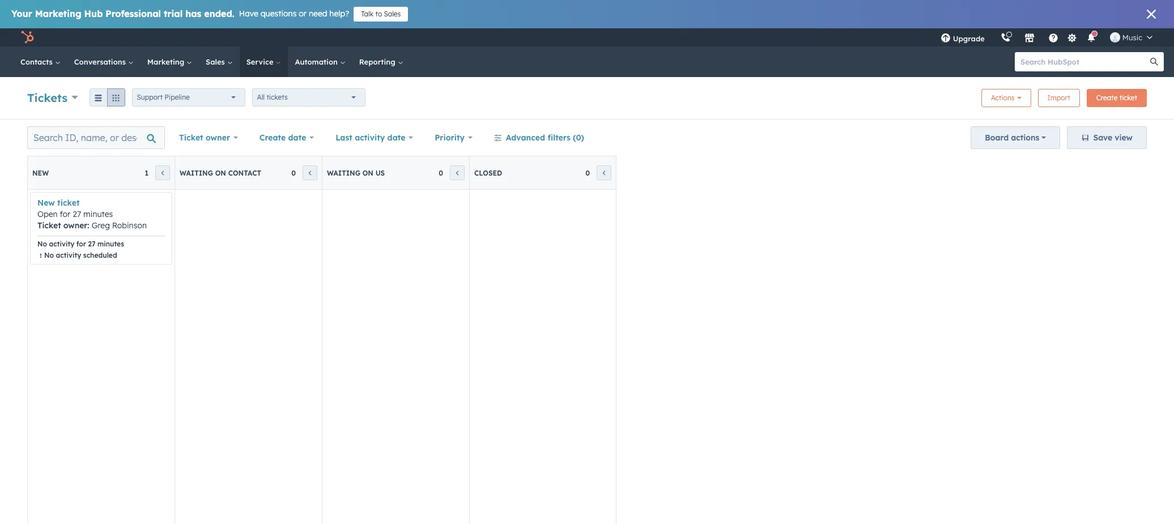 Task type: locate. For each thing, give the bounding box(es) containing it.
on left the contact
[[215, 169, 226, 177]]

new up new ticket link
[[32, 169, 49, 177]]

questions
[[261, 9, 297, 19]]

:
[[87, 221, 89, 231]]

new ticket open for 27 minutes ticket owner : greg robinson
[[37, 198, 147, 231]]

0 vertical spatial create
[[1097, 94, 1118, 102]]

activity up no activity scheduled
[[49, 240, 74, 248]]

marketing left hub
[[35, 8, 81, 19]]

robinson
[[112, 221, 147, 231]]

tickets banner
[[27, 86, 1148, 108]]

create inside button
[[1097, 94, 1118, 102]]

1 vertical spatial sales
[[206, 57, 227, 66]]

open
[[37, 209, 58, 219]]

waiting on us
[[327, 169, 385, 177]]

new up open
[[37, 198, 55, 208]]

last activity date
[[336, 133, 406, 143]]

2 vertical spatial activity
[[56, 251, 81, 260]]

ticket
[[1120, 94, 1138, 102], [57, 198, 80, 208]]

0 vertical spatial new
[[32, 169, 49, 177]]

calling icon button
[[997, 30, 1016, 45]]

0
[[292, 169, 296, 177], [439, 169, 443, 177], [586, 169, 590, 177]]

ticket up open
[[57, 198, 80, 208]]

sales right the to
[[384, 10, 401, 18]]

on left us
[[363, 169, 374, 177]]

0 vertical spatial minutes
[[83, 209, 113, 219]]

activity inside popup button
[[355, 133, 385, 143]]

sales left the service
[[206, 57, 227, 66]]

contact
[[228, 169, 261, 177]]

Search ID, name, or description search field
[[27, 126, 165, 149]]

0 horizontal spatial date
[[288, 133, 306, 143]]

1 vertical spatial marketing
[[147, 57, 187, 66]]

1 horizontal spatial ticket
[[1120, 94, 1138, 102]]

minutes
[[83, 209, 113, 219], [98, 240, 124, 248]]

activity right the last
[[355, 133, 385, 143]]

create inside popup button
[[260, 133, 286, 143]]

0 vertical spatial owner
[[206, 133, 230, 143]]

contacts
[[20, 57, 55, 66]]

1 horizontal spatial create
[[1097, 94, 1118, 102]]

date down all tickets popup button
[[288, 133, 306, 143]]

ticket inside create ticket button
[[1120, 94, 1138, 102]]

ticket down open
[[37, 221, 61, 231]]

activity down no activity for 27 minutes
[[56, 251, 81, 260]]

tickets
[[267, 93, 288, 101]]

1 horizontal spatial waiting
[[327, 169, 361, 177]]

priority button
[[428, 126, 480, 149]]

owner
[[206, 133, 230, 143], [63, 221, 87, 231]]

sales
[[384, 10, 401, 18], [206, 57, 227, 66]]

search image
[[1151, 58, 1159, 66]]

menu
[[933, 28, 1161, 46]]

1 horizontal spatial owner
[[206, 133, 230, 143]]

owner inside new ticket open for 27 minutes ticket owner : greg robinson
[[63, 221, 87, 231]]

create up save view button
[[1097, 94, 1118, 102]]

0 vertical spatial activity
[[355, 133, 385, 143]]

ticket for create
[[1120, 94, 1138, 102]]

activity
[[355, 133, 385, 143], [49, 240, 74, 248], [56, 251, 81, 260]]

1 0 from the left
[[292, 169, 296, 177]]

help image
[[1049, 33, 1059, 44]]

reporting
[[359, 57, 398, 66]]

waiting down ticket owner
[[180, 169, 213, 177]]

27
[[73, 209, 81, 219], [88, 240, 96, 248]]

1 horizontal spatial 27
[[88, 240, 96, 248]]

1 horizontal spatial 0
[[439, 169, 443, 177]]

2 on from the left
[[363, 169, 374, 177]]

0 vertical spatial ticket
[[1120, 94, 1138, 102]]

create down all tickets
[[260, 133, 286, 143]]

for down new ticket link
[[60, 209, 70, 219]]

marketing
[[35, 8, 81, 19], [147, 57, 187, 66]]

0 horizontal spatial owner
[[63, 221, 87, 231]]

advanced filters (0) button
[[487, 126, 592, 149]]

0 vertical spatial ticket
[[179, 133, 203, 143]]

0 vertical spatial marketing
[[35, 8, 81, 19]]

no
[[37, 240, 47, 248], [44, 251, 54, 260]]

on for us
[[363, 169, 374, 177]]

filters
[[548, 133, 571, 143]]

import
[[1048, 94, 1071, 102]]

waiting down the last
[[327, 169, 361, 177]]

activity for scheduled
[[56, 251, 81, 260]]

waiting for waiting on us
[[327, 169, 361, 177]]

ticket inside new ticket open for 27 minutes ticket owner : greg robinson
[[57, 198, 80, 208]]

2 0 from the left
[[439, 169, 443, 177]]

for
[[60, 209, 70, 219], [76, 240, 86, 248]]

waiting
[[180, 169, 213, 177], [327, 169, 361, 177]]

board actions
[[986, 133, 1040, 143]]

1 horizontal spatial marketing
[[147, 57, 187, 66]]

0 horizontal spatial on
[[215, 169, 226, 177]]

1 on from the left
[[215, 169, 226, 177]]

1 horizontal spatial on
[[363, 169, 374, 177]]

last activity date button
[[328, 126, 421, 149]]

1 vertical spatial owner
[[63, 221, 87, 231]]

menu item
[[993, 28, 996, 46]]

0 vertical spatial 27
[[73, 209, 81, 219]]

actions
[[1012, 133, 1040, 143]]

owner up waiting on contact
[[206, 133, 230, 143]]

no down open
[[37, 240, 47, 248]]

create date button
[[252, 126, 322, 149]]

0 horizontal spatial waiting
[[180, 169, 213, 177]]

actions
[[992, 94, 1015, 102]]

0 horizontal spatial ticket
[[37, 221, 61, 231]]

ticket inside popup button
[[179, 133, 203, 143]]

27 up scheduled
[[88, 240, 96, 248]]

or
[[299, 9, 307, 19]]

0 vertical spatial no
[[37, 240, 47, 248]]

closed
[[475, 169, 503, 177]]

0 horizontal spatial sales
[[206, 57, 227, 66]]

board
[[986, 133, 1009, 143]]

contacts link
[[14, 46, 67, 77]]

0 horizontal spatial create
[[260, 133, 286, 143]]

1 horizontal spatial date
[[388, 133, 406, 143]]

ticket
[[179, 133, 203, 143], [37, 221, 61, 231]]

0 horizontal spatial marketing
[[35, 8, 81, 19]]

1 waiting from the left
[[180, 169, 213, 177]]

owner up no activity for 27 minutes
[[63, 221, 87, 231]]

0 vertical spatial sales
[[384, 10, 401, 18]]

1 vertical spatial ticket
[[57, 198, 80, 208]]

0 horizontal spatial for
[[60, 209, 70, 219]]

ticket for new
[[57, 198, 80, 208]]

board actions button
[[971, 126, 1061, 149]]

create
[[1097, 94, 1118, 102], [260, 133, 286, 143]]

minutes up scheduled
[[98, 240, 124, 248]]

owner inside popup button
[[206, 133, 230, 143]]

scheduled
[[83, 251, 117, 260]]

waiting on contact
[[180, 169, 261, 177]]

marketplaces button
[[1018, 28, 1042, 46]]

need
[[309, 9, 327, 19]]

new
[[32, 169, 49, 177], [37, 198, 55, 208]]

0 vertical spatial for
[[60, 209, 70, 219]]

0 horizontal spatial ticket
[[57, 198, 80, 208]]

2 waiting from the left
[[327, 169, 361, 177]]

on
[[215, 169, 226, 177], [363, 169, 374, 177]]

1 vertical spatial new
[[37, 198, 55, 208]]

trial
[[164, 8, 183, 19]]

group
[[89, 88, 125, 107]]

1 horizontal spatial ticket
[[179, 133, 203, 143]]

1 vertical spatial create
[[260, 133, 286, 143]]

27 down new ticket link
[[73, 209, 81, 219]]

1 vertical spatial no
[[44, 251, 54, 260]]

0 horizontal spatial 0
[[292, 169, 296, 177]]

ended.
[[204, 8, 235, 19]]

actions button
[[982, 89, 1032, 107]]

1 vertical spatial 27
[[88, 240, 96, 248]]

your marketing hub professional trial has ended. have questions or need help?
[[11, 8, 349, 19]]

marketing up support pipeline in the top of the page
[[147, 57, 187, 66]]

new for new
[[32, 169, 49, 177]]

for up no activity scheduled
[[76, 240, 86, 248]]

1 horizontal spatial sales
[[384, 10, 401, 18]]

upgrade
[[954, 34, 985, 43]]

1 vertical spatial for
[[76, 240, 86, 248]]

minutes up greg
[[83, 209, 113, 219]]

minutes inside new ticket open for 27 minutes ticket owner : greg robinson
[[83, 209, 113, 219]]

3 0 from the left
[[586, 169, 590, 177]]

advanced
[[506, 133, 546, 143]]

talk to sales
[[361, 10, 401, 18]]

sales inside "link"
[[206, 57, 227, 66]]

new inside new ticket open for 27 minutes ticket owner : greg robinson
[[37, 198, 55, 208]]

ticket up view
[[1120, 94, 1138, 102]]

2 horizontal spatial 0
[[586, 169, 590, 177]]

all
[[257, 93, 265, 101]]

help button
[[1044, 28, 1064, 46]]

date right the last
[[388, 133, 406, 143]]

1 vertical spatial ticket
[[37, 221, 61, 231]]

no for no activity for 27 minutes
[[37, 240, 47, 248]]

1 vertical spatial activity
[[49, 240, 74, 248]]

support pipeline button
[[132, 88, 245, 107]]

greg
[[92, 221, 110, 231]]

0 for contact
[[292, 169, 296, 177]]

no down no activity for 27 minutes
[[44, 251, 54, 260]]

0 horizontal spatial 27
[[73, 209, 81, 219]]

0 for us
[[439, 169, 443, 177]]

hubspot image
[[20, 31, 34, 44]]

ticket down support pipeline popup button
[[179, 133, 203, 143]]



Task type: vqa. For each thing, say whether or not it's contained in the screenshot.
the talk
yes



Task type: describe. For each thing, give the bounding box(es) containing it.
all tickets button
[[252, 88, 365, 107]]

1 date from the left
[[288, 133, 306, 143]]

sales link
[[199, 46, 240, 77]]

tickets
[[27, 90, 68, 105]]

to
[[376, 10, 382, 18]]

1
[[145, 169, 149, 177]]

settings link
[[1066, 31, 1080, 43]]

has
[[186, 8, 202, 19]]

ticket owner button
[[172, 126, 245, 149]]

new for new ticket open for 27 minutes ticket owner : greg robinson
[[37, 198, 55, 208]]

greg robinson image
[[1111, 32, 1121, 43]]

music button
[[1104, 28, 1160, 46]]

settings image
[[1068, 33, 1078, 43]]

save
[[1094, 133, 1113, 143]]

notifications button
[[1082, 28, 1102, 46]]

notifications image
[[1087, 33, 1097, 44]]

create ticket
[[1097, 94, 1138, 102]]

talk
[[361, 10, 374, 18]]

no activity scheduled
[[44, 251, 117, 260]]

on for contact
[[215, 169, 226, 177]]

have
[[239, 9, 259, 19]]

activity for for
[[49, 240, 74, 248]]

us
[[376, 169, 385, 177]]

hubspot link
[[14, 31, 43, 44]]

2 date from the left
[[388, 133, 406, 143]]

no for no activity scheduled
[[44, 251, 54, 260]]

waiting for waiting on contact
[[180, 169, 213, 177]]

talk to sales button
[[354, 7, 408, 22]]

save view button
[[1068, 126, 1148, 149]]

hub
[[84, 8, 103, 19]]

close image
[[1148, 10, 1157, 19]]

automation link
[[288, 46, 353, 77]]

(0)
[[573, 133, 585, 143]]

help?
[[330, 9, 349, 19]]

no activity for 27 minutes
[[37, 240, 124, 248]]

group inside tickets banner
[[89, 88, 125, 107]]

sales inside button
[[384, 10, 401, 18]]

1 vertical spatial minutes
[[98, 240, 124, 248]]

new ticket link
[[37, 198, 80, 208]]

ticket inside new ticket open for 27 minutes ticket owner : greg robinson
[[37, 221, 61, 231]]

marketing link
[[141, 46, 199, 77]]

Search HubSpot search field
[[1015, 52, 1154, 71]]

all tickets
[[257, 93, 288, 101]]

support
[[137, 93, 163, 101]]

reporting link
[[353, 46, 410, 77]]

ticket owner
[[179, 133, 230, 143]]

activity for date
[[355, 133, 385, 143]]

menu containing music
[[933, 28, 1161, 46]]

music
[[1123, 33, 1143, 42]]

marketplaces image
[[1025, 33, 1035, 44]]

1 horizontal spatial for
[[76, 240, 86, 248]]

advanced filters (0)
[[506, 133, 585, 143]]

your
[[11, 8, 32, 19]]

for inside new ticket open for 27 minutes ticket owner : greg robinson
[[60, 209, 70, 219]]

service
[[246, 57, 276, 66]]

conversations
[[74, 57, 128, 66]]

create date
[[260, 133, 306, 143]]

automation
[[295, 57, 340, 66]]

save view
[[1094, 133, 1133, 143]]

create for create ticket
[[1097, 94, 1118, 102]]

import button
[[1038, 89, 1081, 107]]

service link
[[240, 46, 288, 77]]

priority
[[435, 133, 465, 143]]

search button
[[1145, 52, 1165, 71]]

pipeline
[[165, 93, 190, 101]]

last
[[336, 133, 353, 143]]

calling icon image
[[1001, 33, 1011, 43]]

tickets button
[[27, 89, 78, 106]]

conversations link
[[67, 46, 141, 77]]

support pipeline
[[137, 93, 190, 101]]

27 inside new ticket open for 27 minutes ticket owner : greg robinson
[[73, 209, 81, 219]]

create for create date
[[260, 133, 286, 143]]

upgrade image
[[941, 33, 951, 44]]

professional
[[106, 8, 161, 19]]

view
[[1115, 133, 1133, 143]]

create ticket button
[[1087, 89, 1148, 107]]



